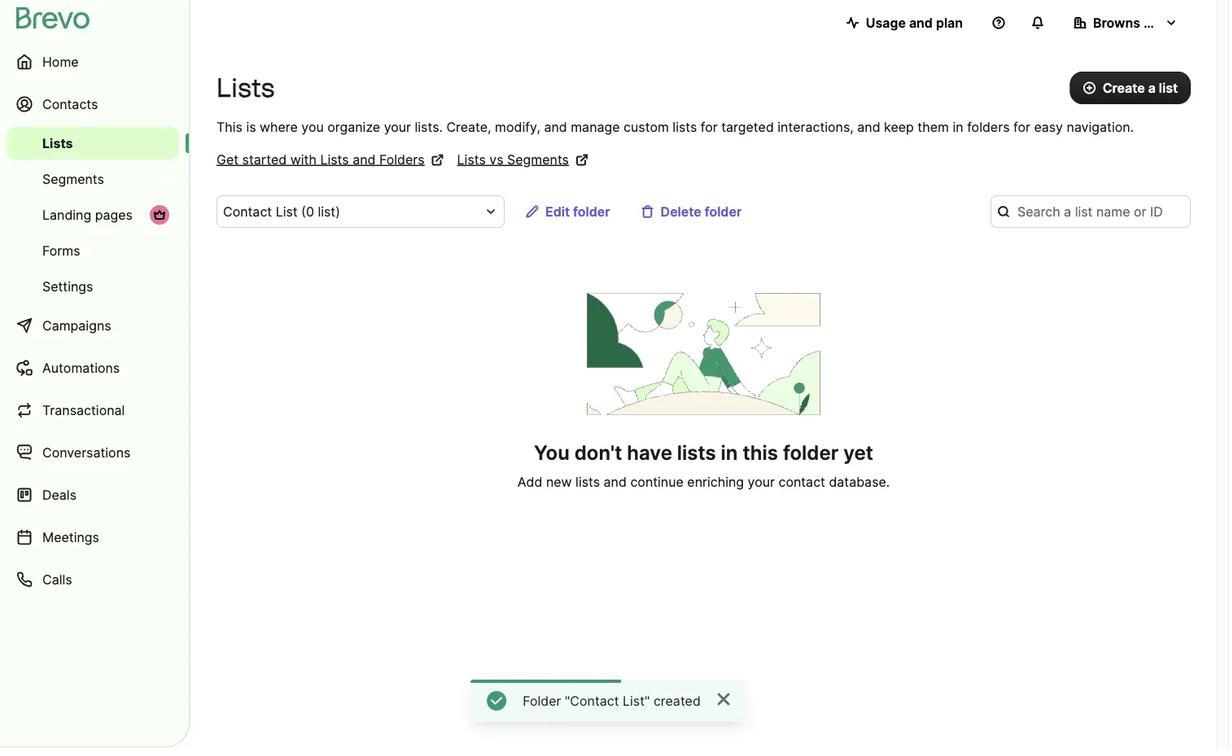 Task type: locate. For each thing, give the bounding box(es) containing it.
create
[[1103, 80, 1146, 96]]

automations link
[[7, 349, 179, 388]]

forms
[[42, 243, 80, 259]]

contact
[[223, 204, 272, 219]]

lists right new
[[576, 474, 600, 490]]

delete folder button
[[628, 195, 755, 228]]

folder inside button
[[705, 204, 742, 219]]

0 horizontal spatial folder
[[573, 204, 610, 219]]

pages
[[95, 207, 133, 223]]

add new lists and continue enriching your contact database.
[[518, 474, 890, 490]]

lists up is
[[217, 72, 275, 103]]

lists
[[673, 119, 697, 135], [677, 441, 716, 465], [576, 474, 600, 490]]

them
[[918, 119, 950, 135]]

folder right delete
[[705, 204, 742, 219]]

yet
[[844, 441, 874, 465]]

left___rvooi image
[[153, 208, 166, 222]]

meetings link
[[7, 518, 179, 557]]

lists up add new lists and continue enriching your contact database.
[[677, 441, 716, 465]]

manage
[[571, 119, 620, 135]]

started
[[242, 151, 287, 167]]

create a list
[[1103, 80, 1178, 96]]

1 vertical spatial segments
[[42, 171, 104, 187]]

lists
[[217, 72, 275, 103], [42, 135, 73, 151], [320, 151, 349, 167], [457, 151, 486, 167]]

enterprise
[[1144, 15, 1209, 31]]

calls link
[[7, 560, 179, 599]]

contact list (0 list) button
[[217, 195, 505, 228]]

list
[[276, 204, 298, 219]]

conversations
[[42, 445, 131, 461]]

segments down modify,
[[507, 151, 569, 167]]

lists down contacts on the left top
[[42, 135, 73, 151]]

your down this
[[748, 474, 775, 490]]

in
[[953, 119, 964, 135], [721, 441, 738, 465]]

2 horizontal spatial folder
[[783, 441, 839, 465]]

you
[[534, 441, 570, 465]]

created
[[654, 693, 701, 709]]

organize
[[328, 119, 380, 135]]

1 horizontal spatial in
[[953, 119, 964, 135]]

database.
[[829, 474, 890, 490]]

contacts
[[42, 96, 98, 112]]

and inside button
[[910, 15, 933, 31]]

folder up contact
[[783, 441, 839, 465]]

for left targeted
[[701, 119, 718, 135]]

delete folder
[[661, 204, 742, 219]]

modify,
[[495, 119, 541, 135]]

segments
[[507, 151, 569, 167], [42, 171, 104, 187]]

0 vertical spatial your
[[384, 119, 411, 135]]

usage and plan button
[[834, 7, 976, 39]]

custom
[[624, 119, 669, 135]]

browns enterprise button
[[1061, 7, 1209, 39]]

lists left vs
[[457, 151, 486, 167]]

1 horizontal spatial your
[[748, 474, 775, 490]]

and left plan
[[910, 15, 933, 31]]

1 vertical spatial in
[[721, 441, 738, 465]]

0 vertical spatial segments
[[507, 151, 569, 167]]

add
[[518, 474, 543, 490]]

create,
[[447, 119, 492, 135]]

folders
[[379, 151, 425, 167]]

in right them
[[953, 119, 964, 135]]

with
[[290, 151, 317, 167]]

in left this
[[721, 441, 738, 465]]

list
[[1160, 80, 1178, 96]]

usage
[[866, 15, 906, 31]]

your left lists.
[[384, 119, 411, 135]]

2 for from the left
[[1014, 119, 1031, 135]]

folder inside 'button'
[[573, 204, 610, 219]]

landing
[[42, 207, 91, 223]]

notification timer progress bar
[[471, 680, 619, 683]]

dialog
[[1218, 0, 1230, 748], [1218, 0, 1230, 748]]

usage and plan
[[866, 15, 963, 31]]

folder for edit folder
[[573, 204, 610, 219]]

segments up landing
[[42, 171, 104, 187]]

for
[[701, 119, 718, 135], [1014, 119, 1031, 135]]

lists link
[[7, 127, 179, 160]]

a
[[1149, 80, 1156, 96]]

you
[[302, 119, 324, 135]]

you don't have lists in this folder yet
[[534, 441, 874, 465]]

landing pages
[[42, 207, 133, 223]]

have
[[627, 441, 673, 465]]

1 horizontal spatial folder
[[705, 204, 742, 219]]

for left easy
[[1014, 119, 1031, 135]]

meetings
[[42, 529, 99, 545]]

folder right the edit on the top left of page
[[573, 204, 610, 219]]

lists vs segments link
[[457, 150, 589, 169]]

lists right custom
[[673, 119, 697, 135]]

1 horizontal spatial segments
[[507, 151, 569, 167]]

0 horizontal spatial in
[[721, 441, 738, 465]]

your
[[384, 119, 411, 135], [748, 474, 775, 490]]

folder
[[573, 204, 610, 219], [705, 204, 742, 219], [783, 441, 839, 465]]

lists.
[[415, 119, 443, 135]]

1 horizontal spatial for
[[1014, 119, 1031, 135]]

get started with lists and folders link
[[217, 150, 444, 169]]

0 horizontal spatial your
[[384, 119, 411, 135]]

and left "keep"
[[858, 119, 881, 135]]

is
[[246, 119, 256, 135]]

continue
[[631, 474, 684, 490]]

folders
[[968, 119, 1010, 135]]

0 vertical spatial in
[[953, 119, 964, 135]]

list"
[[623, 693, 650, 709]]

browns enterprise
[[1094, 15, 1209, 31]]

0 horizontal spatial for
[[701, 119, 718, 135]]

Search a list name or ID search field
[[991, 195, 1191, 228]]

None field
[[223, 202, 479, 222]]

lists right with
[[320, 151, 349, 167]]

edit
[[546, 204, 570, 219]]

edit folder
[[546, 204, 610, 219]]



Task type: describe. For each thing, give the bounding box(es) containing it.
transactional link
[[7, 391, 179, 430]]

calls
[[42, 572, 72, 588]]

contacts link
[[7, 85, 179, 124]]

1 vertical spatial lists
[[677, 441, 716, 465]]

none field inside contact list (0 list) popup button
[[223, 202, 479, 222]]

browns
[[1094, 15, 1141, 31]]

1 for from the left
[[701, 119, 718, 135]]

enriching
[[688, 474, 744, 490]]

easy
[[1035, 119, 1064, 135]]

vs
[[490, 151, 504, 167]]

delete
[[661, 204, 702, 219]]

campaigns
[[42, 318, 111, 333]]

contact
[[779, 474, 826, 490]]

don't
[[575, 441, 622, 465]]

interactions,
[[778, 119, 854, 135]]

"contact
[[565, 693, 619, 709]]

new
[[546, 474, 572, 490]]

folder
[[523, 693, 561, 709]]

campaigns link
[[7, 306, 179, 345]]

get
[[217, 151, 239, 167]]

and down "organize" in the top of the page
[[353, 151, 376, 167]]

this
[[217, 119, 243, 135]]

this
[[743, 441, 779, 465]]

0 vertical spatial lists
[[673, 119, 697, 135]]

and right modify,
[[544, 119, 567, 135]]

targeted
[[722, 119, 774, 135]]

edit folder button
[[513, 195, 623, 228]]

settings link
[[7, 270, 179, 303]]

lists inside 'link'
[[42, 135, 73, 151]]

landing pages link
[[7, 199, 179, 231]]

get started with lists and folders
[[217, 151, 425, 167]]

this is where you organize your lists. create, modify, and manage custom lists for targeted interactions, and keep them in folders for easy navigation.
[[217, 119, 1134, 135]]

settings
[[42, 279, 93, 294]]

forms link
[[7, 235, 179, 267]]

keep
[[885, 119, 914, 135]]

navigation.
[[1067, 119, 1134, 135]]

0 horizontal spatial segments
[[42, 171, 104, 187]]

folder "contact list" created
[[523, 693, 701, 709]]

automations
[[42, 360, 120, 376]]

folder for delete folder
[[705, 204, 742, 219]]

2 vertical spatial lists
[[576, 474, 600, 490]]

where
[[260, 119, 298, 135]]

transactional
[[42, 402, 125, 418]]

segments link
[[7, 163, 179, 195]]

conversations link
[[7, 433, 179, 472]]

(0
[[301, 204, 314, 219]]

list)
[[318, 204, 340, 219]]

deals
[[42, 487, 77, 503]]

create a list button
[[1071, 72, 1191, 104]]

plan
[[936, 15, 963, 31]]

contact list (0 list)
[[223, 204, 340, 219]]

and down 'don't'
[[604, 474, 627, 490]]

1 vertical spatial your
[[748, 474, 775, 490]]

home link
[[7, 42, 179, 81]]

home
[[42, 54, 79, 70]]

deals link
[[7, 476, 179, 515]]

lists vs segments
[[457, 151, 569, 167]]



Task type: vqa. For each thing, say whether or not it's contained in the screenshot.
Web
no



